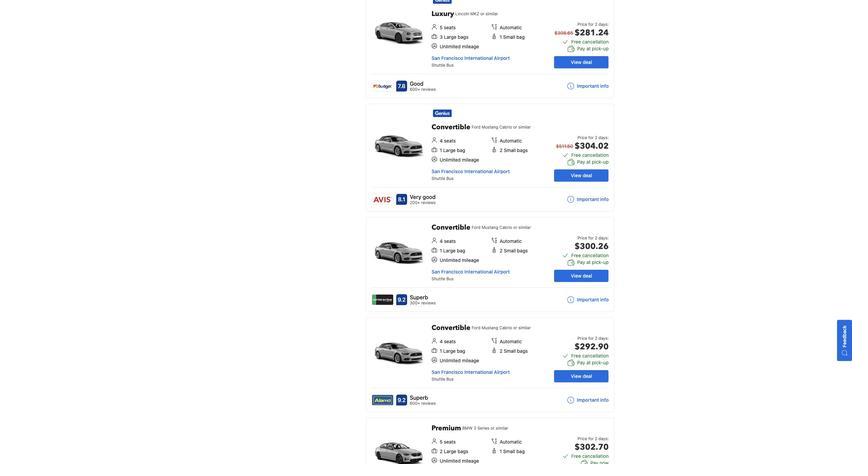 Task type: vqa. For each thing, say whether or not it's contained in the screenshot.
$218.19's "up"
no



Task type: locate. For each thing, give the bounding box(es) containing it.
pay for $300.26
[[578, 259, 585, 265]]

pay down $292.90
[[578, 360, 585, 366]]

4 deal from the top
[[583, 373, 592, 379]]

2 1 small bag from the top
[[500, 449, 525, 454]]

mustang
[[482, 125, 499, 130], [482, 225, 499, 230], [482, 325, 499, 330]]

price inside price for 2 days: $300.26
[[578, 236, 588, 241]]

5 seats
[[440, 25, 456, 30], [440, 439, 456, 445]]

2 inside price for 2 days: $302.70
[[595, 436, 598, 441]]

8.1
[[398, 196, 405, 202]]

3 bus from the top
[[447, 276, 454, 281]]

1 view deal button from the top
[[555, 56, 609, 68]]

2
[[595, 22, 598, 27], [595, 135, 598, 140], [500, 147, 503, 153], [595, 236, 598, 241], [500, 248, 503, 254], [595, 336, 598, 341], [500, 348, 503, 354], [595, 436, 598, 441], [440, 449, 443, 454]]

3 pay at pick-up from the top
[[578, 259, 609, 265]]

3 convertible ford mustang cabrio or similar from the top
[[432, 323, 531, 332]]

at for $292.90
[[587, 360, 591, 366]]

international for 1st san francisco international airport button from the bottom
[[465, 369, 493, 375]]

300+
[[410, 301, 420, 306]]

free down price for 2 days: $511.60 $304.02 at the top right
[[572, 152, 581, 158]]

3 at from the top
[[587, 259, 591, 265]]

4 at from the top
[[587, 360, 591, 366]]

days: inside price for 2 days: $302.70
[[599, 436, 609, 441]]

important info for 2nd important info button from the bottom of the page
[[577, 297, 609, 303]]

600+ inside superb 600+ reviews
[[410, 401, 420, 406]]

days: up the $302.70
[[599, 436, 609, 441]]

view down $292.90
[[571, 373, 582, 379]]

1 convertible ford mustang cabrio or similar from the top
[[432, 123, 531, 132]]

4 important info button from the top
[[568, 397, 609, 404]]

price for $511.60
[[578, 135, 588, 140]]

9.2 element right supplied by rc - alamo "image"
[[396, 395, 407, 406]]

view deal button for $511.60
[[555, 169, 609, 182]]

bus for 1st san francisco international airport button from the bottom
[[447, 377, 454, 382]]

9.2
[[398, 297, 406, 303], [398, 397, 406, 403]]

for up the $302.70
[[589, 436, 594, 441]]

2 product card group from the top
[[366, 104, 615, 212]]

1 important info from the top
[[577, 83, 609, 89]]

at for $300.26
[[587, 259, 591, 265]]

free cancellation down "$281.24"
[[572, 39, 609, 45]]

san
[[432, 55, 440, 61], [432, 168, 440, 174], [432, 269, 440, 275], [432, 369, 440, 375]]

1
[[500, 34, 502, 40], [440, 147, 442, 153], [440, 248, 442, 254], [440, 348, 442, 354], [500, 449, 502, 454]]

3 up from the top
[[603, 259, 609, 265]]

1 small bag for 2 large bags
[[500, 449, 525, 454]]

5 down "luxury"
[[440, 25, 443, 30]]

premium
[[432, 424, 461, 433]]

1 ford from the top
[[472, 125, 481, 130]]

san up superb 600+ reviews
[[432, 369, 440, 375]]

important info
[[577, 83, 609, 89], [577, 196, 609, 202], [577, 297, 609, 303], [577, 397, 609, 403]]

cabrio
[[500, 125, 512, 130], [500, 225, 512, 230], [500, 325, 512, 330]]

view deal
[[571, 59, 592, 65], [571, 173, 592, 178], [571, 273, 592, 279], [571, 373, 592, 379]]

similar inside luxury lincoln mkz or similar
[[486, 11, 498, 16]]

shuttle up the good
[[432, 176, 446, 181]]

very
[[410, 194, 422, 200]]

bus for 4th san francisco international airport button from the bottom of the page
[[447, 63, 454, 68]]

1 pick- from the top
[[592, 46, 603, 51]]

for inside price for 2 days: $292.90
[[589, 336, 594, 341]]

cancellation down the $302.70
[[583, 453, 609, 459]]

3 days: from the top
[[599, 236, 609, 241]]

1 for from the top
[[589, 22, 594, 27]]

pick- for $511.60
[[592, 159, 603, 165]]

reviews right the 200+
[[421, 200, 436, 205]]

up for $308.65
[[603, 46, 609, 51]]

at for $308.65
[[587, 46, 591, 51]]

1 important from the top
[[577, 83, 599, 89]]

9.2 for $300.26
[[398, 297, 406, 303]]

pay at pick-up down "$281.24"
[[578, 46, 609, 51]]

2 inside price for 2 days: $308.65 $281.24
[[595, 22, 598, 27]]

cancellation for $300.26
[[583, 253, 609, 258]]

superb
[[410, 294, 428, 301], [410, 395, 428, 401]]

1 vertical spatial superb
[[410, 395, 428, 401]]

san up "superb 300+ reviews"
[[432, 269, 440, 275]]

price inside price for 2 days: $292.90
[[578, 336, 588, 341]]

1 vertical spatial cabrio
[[500, 225, 512, 230]]

pick-
[[592, 46, 603, 51], [592, 159, 603, 165], [592, 259, 603, 265], [592, 360, 603, 366]]

1 9.2 element from the top
[[396, 294, 407, 305]]

free down $292.90
[[572, 353, 581, 359]]

bags
[[458, 34, 469, 40], [517, 147, 528, 153], [517, 248, 528, 254], [517, 348, 528, 354], [458, 449, 469, 454]]

at down the $300.26
[[587, 259, 591, 265]]

days: up "$281.24"
[[599, 22, 609, 27]]

bus for third san francisco international airport button from the bottom
[[447, 176, 454, 181]]

feedback
[[842, 326, 848, 348]]

2 san from the top
[[432, 168, 440, 174]]

large
[[444, 34, 457, 40], [443, 147, 456, 153], [443, 248, 456, 254], [443, 348, 456, 354], [444, 449, 457, 454]]

600+ inside the good 600+ reviews
[[410, 87, 420, 92]]

3 1 large bag from the top
[[440, 348, 465, 354]]

price up $304.02
[[578, 135, 588, 140]]

3 unlimited from the top
[[440, 257, 461, 263]]

days: for $511.60
[[599, 135, 609, 140]]

unlimited mileage
[[440, 44, 479, 49], [440, 157, 479, 163], [440, 257, 479, 263], [440, 358, 479, 363], [440, 458, 479, 464]]

free cancellation for $511.60
[[572, 152, 609, 158]]

2 up from the top
[[603, 159, 609, 165]]

2 vertical spatial convertible
[[432, 323, 471, 332]]

5 seats for 3
[[440, 25, 456, 30]]

up for $300.26
[[603, 259, 609, 265]]

3 view from the top
[[571, 273, 582, 279]]

feedback button
[[838, 320, 853, 361]]

bag
[[517, 34, 525, 40], [457, 147, 465, 153], [457, 248, 465, 254], [457, 348, 465, 354], [517, 449, 525, 454]]

superb inside superb 600+ reviews
[[410, 395, 428, 401]]

pay down the $300.26
[[578, 259, 585, 265]]

automatic for product card group containing $292.90
[[500, 339, 522, 344]]

free down the $302.70
[[572, 453, 581, 459]]

pay for $292.90
[[578, 360, 585, 366]]

for up the $300.26
[[589, 236, 594, 241]]

view deal button down the $300.26
[[555, 270, 609, 282]]

2 bus from the top
[[447, 176, 454, 181]]

4 seats for $300.26
[[440, 238, 456, 244]]

1 vertical spatial 3
[[474, 426, 477, 431]]

for for $300.26
[[589, 236, 594, 241]]

0 vertical spatial convertible
[[432, 123, 471, 132]]

for for $511.60
[[589, 135, 594, 140]]

cancellation down $304.02
[[583, 152, 609, 158]]

supplied by rc - avis image
[[372, 194, 393, 205]]

free cancellation down the $300.26
[[572, 253, 609, 258]]

pick- down $292.90
[[592, 360, 603, 366]]

deal
[[583, 59, 592, 65], [583, 173, 592, 178], [583, 273, 592, 279], [583, 373, 592, 379]]

2 small bags for $300.26
[[500, 248, 528, 254]]

3 view deal from the top
[[571, 273, 592, 279]]

4 francisco from the top
[[442, 369, 463, 375]]

$304.02
[[575, 141, 609, 152]]

9.2 left 300+
[[398, 297, 406, 303]]

3 san from the top
[[432, 269, 440, 275]]

san down the 3 large bags
[[432, 55, 440, 61]]

deal down $304.02
[[583, 173, 592, 178]]

0 vertical spatial 1 large bag
[[440, 147, 465, 153]]

view
[[571, 59, 582, 65], [571, 173, 582, 178], [571, 273, 582, 279], [571, 373, 582, 379]]

1 small bag
[[500, 34, 525, 40], [500, 449, 525, 454]]

days:
[[599, 22, 609, 27], [599, 135, 609, 140], [599, 236, 609, 241], [599, 336, 609, 341], [599, 436, 609, 441]]

view deal down "$281.24"
[[571, 59, 592, 65]]

1 vertical spatial 4 seats
[[440, 238, 456, 244]]

price up "$281.24"
[[578, 22, 588, 27]]

free cancellation for $302.70
[[572, 453, 609, 459]]

reviews inside very good 200+ reviews
[[421, 200, 436, 205]]

cancellation down "$281.24"
[[583, 39, 609, 45]]

1 airport from the top
[[494, 55, 510, 61]]

days: inside price for 2 days: $308.65 $281.24
[[599, 22, 609, 27]]

2 view deal from the top
[[571, 173, 592, 178]]

days: inside price for 2 days: $300.26
[[599, 236, 609, 241]]

3 reviews from the top
[[421, 301, 436, 306]]

5 seats from the top
[[444, 439, 456, 445]]

supplied by rc - enterprise image
[[372, 295, 393, 305]]

1 vertical spatial 600+
[[410, 401, 420, 406]]

pay at pick-up for $511.60
[[578, 159, 609, 165]]

2 2 small bags from the top
[[500, 248, 528, 254]]

1 5 seats from the top
[[440, 25, 456, 30]]

luxury
[[432, 9, 454, 18]]

customer rating 9.2 superb element for $292.90
[[410, 394, 436, 402]]

4 view from the top
[[571, 373, 582, 379]]

francisco
[[442, 55, 463, 61], [442, 168, 463, 174], [442, 269, 463, 275], [442, 369, 463, 375]]

san for 3rd san francisco international airport button from the top of the page
[[432, 269, 440, 275]]

for
[[589, 22, 594, 27], [589, 135, 594, 140], [589, 236, 594, 241], [589, 336, 594, 341], [589, 436, 594, 441]]

reviews inside "superb 300+ reviews"
[[421, 301, 436, 306]]

product card group containing $300.26
[[366, 217, 615, 312]]

1 important info button from the top
[[568, 83, 609, 90]]

1 vertical spatial 9.2
[[398, 397, 406, 403]]

8.1 element
[[396, 194, 407, 205]]

pay at pick-up down the $300.26
[[578, 259, 609, 265]]

4 seats
[[440, 138, 456, 144], [440, 238, 456, 244], [440, 339, 456, 344]]

pick- down the $300.26
[[592, 259, 603, 265]]

ford
[[472, 125, 481, 130], [472, 225, 481, 230], [472, 325, 481, 330]]

1 large bag
[[440, 147, 465, 153], [440, 248, 465, 254], [440, 348, 465, 354]]

customer rating 9.2 superb element
[[410, 293, 436, 302], [410, 394, 436, 402]]

francisco for third san francisco international airport button from the bottom
[[442, 168, 463, 174]]

3 inside premium bmw 3 series or similar
[[474, 426, 477, 431]]

price for 2 days: $511.60 $304.02
[[556, 135, 609, 152]]

2 shuttle from the top
[[432, 176, 446, 181]]

1 vertical spatial 5 seats
[[440, 439, 456, 445]]

pay at pick-up down $292.90
[[578, 360, 609, 366]]

1 vertical spatial convertible ford mustang cabrio or similar
[[432, 223, 531, 232]]

3 cancellation from the top
[[583, 253, 609, 258]]

5 mileage from the top
[[462, 458, 479, 464]]

pay down price for 2 days: $308.65 $281.24
[[578, 46, 585, 51]]

view deal button for $300.26
[[555, 270, 609, 282]]

5 unlimited from the top
[[440, 458, 461, 464]]

1 horizontal spatial 3
[[474, 426, 477, 431]]

4 unlimited from the top
[[440, 358, 461, 363]]

view deal down $304.02
[[571, 173, 592, 178]]

0 vertical spatial 4 seats
[[440, 138, 456, 144]]

airport
[[494, 55, 510, 61], [494, 168, 510, 174], [494, 269, 510, 275], [494, 369, 510, 375]]

deal for $511.60
[[583, 173, 592, 178]]

3 right bmw in the bottom of the page
[[474, 426, 477, 431]]

0 vertical spatial 9.2 element
[[396, 294, 407, 305]]

at
[[587, 46, 591, 51], [587, 159, 591, 165], [587, 259, 591, 265], [587, 360, 591, 366]]

1 vertical spatial 1 large bag
[[440, 248, 465, 254]]

similar for product card group containing $292.90
[[519, 325, 531, 330]]

4 important from the top
[[577, 397, 599, 403]]

free cancellation down $292.90
[[572, 353, 609, 359]]

0 vertical spatial 2 small bags
[[500, 147, 528, 153]]

0 vertical spatial customer rating 9.2 superb element
[[410, 293, 436, 302]]

3 4 from the top
[[440, 339, 443, 344]]

3 seats from the top
[[444, 238, 456, 244]]

600+ right 7.8 element
[[410, 87, 420, 92]]

cancellation down the $300.26
[[583, 253, 609, 258]]

2 4 from the top
[[440, 238, 443, 244]]

2 info from the top
[[601, 196, 609, 202]]

superb inside "superb 300+ reviews"
[[410, 294, 428, 301]]

mileage
[[462, 44, 479, 49], [462, 157, 479, 163], [462, 257, 479, 263], [462, 358, 479, 363], [462, 458, 479, 464]]

free cancellation for $292.90
[[572, 353, 609, 359]]

large for product card group containing $292.90
[[443, 348, 456, 354]]

price
[[578, 22, 588, 27], [578, 135, 588, 140], [578, 236, 588, 241], [578, 336, 588, 341], [578, 436, 588, 441]]

mkz
[[471, 11, 480, 16]]

1 5 from the top
[[440, 25, 443, 30]]

unlimited for product card group containing $292.90
[[440, 358, 461, 363]]

at down $304.02
[[587, 159, 591, 165]]

3 mileage from the top
[[462, 257, 479, 263]]

view deal button for $308.65
[[555, 56, 609, 68]]

1 free from the top
[[572, 39, 581, 45]]

free for $302.70
[[572, 453, 581, 459]]

price inside price for 2 days: $302.70
[[578, 436, 588, 441]]

2 reviews from the top
[[421, 200, 436, 205]]

2 vertical spatial 4 seats
[[440, 339, 456, 344]]

pay at pick-up down $304.02
[[578, 159, 609, 165]]

2 pay from the top
[[578, 159, 585, 165]]

1 vertical spatial 9.2 element
[[396, 395, 407, 406]]

view down $511.60
[[571, 173, 582, 178]]

1 vertical spatial 4
[[440, 238, 443, 244]]

600+ right supplied by rc - alamo "image"
[[410, 401, 420, 406]]

view down $308.65
[[571, 59, 582, 65]]

free
[[572, 39, 581, 45], [572, 152, 581, 158], [572, 253, 581, 258], [572, 353, 581, 359], [572, 453, 581, 459]]

4 bus from the top
[[447, 377, 454, 382]]

1 vertical spatial convertible
[[432, 223, 471, 232]]

view deal button down $304.02
[[555, 169, 609, 182]]

price up the $300.26
[[578, 236, 588, 241]]

0 vertical spatial ford
[[472, 125, 481, 130]]

2 4 seats from the top
[[440, 238, 456, 244]]

1 vertical spatial 2 small bags
[[500, 248, 528, 254]]

free for $292.90
[[572, 353, 581, 359]]

days: up $304.02
[[599, 135, 609, 140]]

view deal down the $300.26
[[571, 273, 592, 279]]

airport for 1st san francisco international airport button from the bottom
[[494, 369, 510, 375]]

2 5 seats from the top
[[440, 439, 456, 445]]

0 vertical spatial 9.2
[[398, 297, 406, 303]]

deal down $292.90
[[583, 373, 592, 379]]

cancellation for $292.90
[[583, 353, 609, 359]]

price inside price for 2 days: $511.60 $304.02
[[578, 135, 588, 140]]

2 important info button from the top
[[568, 196, 609, 203]]

3 pay from the top
[[578, 259, 585, 265]]

2 large bags
[[440, 449, 469, 454]]

international
[[465, 55, 493, 61], [465, 168, 493, 174], [465, 269, 493, 275], [465, 369, 493, 375]]

important info button
[[568, 83, 609, 90], [568, 196, 609, 203], [568, 296, 609, 303], [568, 397, 609, 404]]

1 deal from the top
[[583, 59, 592, 65]]

free cancellation down the $302.70
[[572, 453, 609, 459]]

2 vertical spatial ford
[[472, 325, 481, 330]]

reviews for superb 600+ reviews
[[421, 401, 436, 406]]

4 up from the top
[[603, 360, 609, 366]]

2 vertical spatial mustang
[[482, 325, 499, 330]]

up
[[603, 46, 609, 51], [603, 159, 609, 165], [603, 259, 609, 265], [603, 360, 609, 366]]

2 convertible ford mustang cabrio or similar from the top
[[432, 223, 531, 232]]

2 deal from the top
[[583, 173, 592, 178]]

3 free from the top
[[572, 253, 581, 258]]

cancellation for $308.65
[[583, 39, 609, 45]]

3 important info button from the top
[[568, 296, 609, 303]]

superb for $300.26
[[410, 294, 428, 301]]

important info for first important info button from the top of the page
[[577, 83, 609, 89]]

1 customer rating 9.2 superb element from the top
[[410, 293, 436, 302]]

4 unlimited mileage from the top
[[440, 358, 479, 363]]

price for 2 days: $302.70
[[575, 436, 609, 453]]

or inside premium bmw 3 series or similar
[[491, 426, 495, 431]]

up down $304.02
[[603, 159, 609, 165]]

1 vertical spatial mustang
[[482, 225, 499, 230]]

5 down premium
[[440, 439, 443, 445]]

deal down the $300.26
[[583, 273, 592, 279]]

deal down "$281.24"
[[583, 59, 592, 65]]

3 unlimited mileage from the top
[[440, 257, 479, 263]]

0 vertical spatial 1 small bag
[[500, 34, 525, 40]]

free cancellation down $304.02
[[572, 152, 609, 158]]

1 at from the top
[[587, 46, 591, 51]]

3 convertible from the top
[[432, 323, 471, 332]]

info
[[601, 83, 609, 89], [601, 196, 609, 202], [601, 297, 609, 303], [601, 397, 609, 403]]

4 mileage from the top
[[462, 358, 479, 363]]

3 ford from the top
[[472, 325, 481, 330]]

pay
[[578, 46, 585, 51], [578, 159, 585, 165], [578, 259, 585, 265], [578, 360, 585, 366]]

5
[[440, 25, 443, 30], [440, 439, 443, 445]]

important
[[577, 83, 599, 89], [577, 196, 599, 202], [577, 297, 599, 303], [577, 397, 599, 403]]

small
[[503, 34, 515, 40], [504, 147, 516, 153], [504, 248, 516, 254], [504, 348, 516, 354], [503, 449, 515, 454]]

2 pick- from the top
[[592, 159, 603, 165]]

9.2 right supplied by rc - alamo "image"
[[398, 397, 406, 403]]

view deal button
[[555, 56, 609, 68], [555, 169, 609, 182], [555, 270, 609, 282], [555, 370, 609, 383]]

for inside price for 2 days: $300.26
[[589, 236, 594, 241]]

1 superb from the top
[[410, 294, 428, 301]]

2 inside price for 2 days: $511.60 $304.02
[[595, 135, 598, 140]]

reviews up premium
[[421, 401, 436, 406]]

price up $292.90
[[578, 336, 588, 341]]

4 for $300.26
[[440, 238, 443, 244]]

reviews
[[421, 87, 436, 92], [421, 200, 436, 205], [421, 301, 436, 306], [421, 401, 436, 406]]

pick- down $304.02
[[592, 159, 603, 165]]

3 san francisco international airport button from the top
[[432, 269, 510, 275]]

free cancellation
[[572, 39, 609, 45], [572, 152, 609, 158], [572, 253, 609, 258], [572, 353, 609, 359], [572, 453, 609, 459]]

1 vertical spatial ford
[[472, 225, 481, 230]]

2 vertical spatial convertible ford mustang cabrio or similar
[[432, 323, 531, 332]]

up down $292.90
[[603, 360, 609, 366]]

cancellation down $292.90
[[583, 353, 609, 359]]

view deal for $511.60
[[571, 173, 592, 178]]

good 600+ reviews
[[410, 81, 436, 92]]

0 vertical spatial 4
[[440, 138, 443, 144]]

days: inside price for 2 days: $511.60 $304.02
[[599, 135, 609, 140]]

pay at pick-up
[[578, 46, 609, 51], [578, 159, 609, 165], [578, 259, 609, 265], [578, 360, 609, 366]]

2 airport from the top
[[494, 168, 510, 174]]

4
[[440, 138, 443, 144], [440, 238, 443, 244], [440, 339, 443, 344]]

price inside price for 2 days: $308.65 $281.24
[[578, 22, 588, 27]]

san francisco international airport button
[[432, 55, 510, 61], [432, 168, 510, 174], [432, 269, 510, 275], [432, 369, 510, 375]]

bus for 3rd san francisco international airport button from the top of the page
[[447, 276, 454, 281]]

0 vertical spatial convertible ford mustang cabrio or similar
[[432, 123, 531, 132]]

at for $511.60
[[587, 159, 591, 165]]

2 vertical spatial 2 small bags
[[500, 348, 528, 354]]

automatic for product card group containing $302.70
[[500, 439, 522, 445]]

0 vertical spatial 5
[[440, 25, 443, 30]]

pick- down "$281.24"
[[592, 46, 603, 51]]

view deal button down $292.90
[[555, 370, 609, 383]]

similar
[[486, 11, 498, 16], [519, 125, 531, 130], [519, 225, 531, 230], [519, 325, 531, 330], [496, 426, 508, 431]]

bus
[[447, 63, 454, 68], [447, 176, 454, 181], [447, 276, 454, 281], [447, 377, 454, 382]]

price for $292.90
[[578, 336, 588, 341]]

airport for third san francisco international airport button from the bottom
[[494, 168, 510, 174]]

cancellation for $302.70
[[583, 453, 609, 459]]

free down the $300.26
[[572, 253, 581, 258]]

san francisco international airport shuttle bus
[[432, 55, 510, 68], [432, 168, 510, 181], [432, 269, 510, 281], [432, 369, 510, 382]]

4 san francisco international airport button from the top
[[432, 369, 510, 375]]

1 vertical spatial 5
[[440, 439, 443, 445]]

up down "$281.24"
[[603, 46, 609, 51]]

600+
[[410, 87, 420, 92], [410, 401, 420, 406]]

9.2 element left 300+
[[396, 294, 407, 305]]

series
[[478, 426, 490, 431]]

view deal for $308.65
[[571, 59, 592, 65]]

1 vertical spatial customer rating 9.2 superb element
[[410, 394, 436, 402]]

lincoln
[[456, 11, 469, 16]]

1 large bag for $292.90
[[440, 348, 465, 354]]

3 for from the top
[[589, 236, 594, 241]]

5 seats up the 3 large bags
[[440, 25, 456, 30]]

for up $292.90
[[589, 336, 594, 341]]

2 international from the top
[[465, 168, 493, 174]]

price up the $302.70
[[578, 436, 588, 441]]

shuttle up superb 600+ reviews
[[432, 377, 446, 382]]

reviews right 7.8 element
[[421, 87, 436, 92]]

0 vertical spatial 5 seats
[[440, 25, 456, 30]]

0 vertical spatial mustang
[[482, 125, 499, 130]]

cancellation
[[583, 39, 609, 45], [583, 152, 609, 158], [583, 253, 609, 258], [583, 353, 609, 359], [583, 453, 609, 459]]

reviews inside the good 600+ reviews
[[421, 87, 436, 92]]

7.8 element
[[396, 81, 407, 92]]

automatic
[[500, 25, 522, 30], [500, 138, 522, 144], [500, 238, 522, 244], [500, 339, 522, 344], [500, 439, 522, 445]]

free down price for 2 days: $308.65 $281.24
[[572, 39, 581, 45]]

francisco for 4th san francisco international airport button from the bottom of the page
[[442, 55, 463, 61]]

deal for $300.26
[[583, 273, 592, 279]]

1 9.2 from the top
[[398, 297, 406, 303]]

1 vertical spatial 1 small bag
[[500, 449, 525, 454]]

view deal button down "$281.24"
[[555, 56, 609, 68]]

days: up the $300.26
[[599, 236, 609, 241]]

pay down price for 2 days: $511.60 $304.02 at the top right
[[578, 159, 585, 165]]

for for $292.90
[[589, 336, 594, 341]]

0 vertical spatial 600+
[[410, 87, 420, 92]]

1 pay from the top
[[578, 46, 585, 51]]

1 price from the top
[[578, 22, 588, 27]]

product card group
[[366, 0, 615, 98], [366, 104, 615, 212], [366, 217, 615, 312], [366, 318, 615, 412], [366, 418, 615, 464]]

mileage for product card group containing $292.90
[[462, 358, 479, 363]]

reviews inside superb 600+ reviews
[[421, 401, 436, 406]]

2 vertical spatial cabrio
[[500, 325, 512, 330]]

shuttle up customer rating 7.8 good element
[[432, 63, 446, 68]]

customer rating 8.1 very good element
[[410, 193, 436, 201]]

0 vertical spatial cabrio
[[500, 125, 512, 130]]

9.2 element for $292.90
[[396, 395, 407, 406]]

for up "$281.24"
[[589, 22, 594, 27]]

unlimited
[[440, 44, 461, 49], [440, 157, 461, 163], [440, 257, 461, 263], [440, 358, 461, 363], [440, 458, 461, 464]]

0 horizontal spatial 3
[[440, 34, 443, 40]]

4 seats from the top
[[444, 339, 456, 344]]

600+ for superb
[[410, 401, 420, 406]]

convertible
[[432, 123, 471, 132], [432, 223, 471, 232], [432, 323, 471, 332]]

mileage for product card group containing $300.26
[[462, 257, 479, 263]]

at down $292.90
[[587, 360, 591, 366]]

similar inside premium bmw 3 series or similar
[[496, 426, 508, 431]]

4 days: from the top
[[599, 336, 609, 341]]

days: for $300.26
[[599, 236, 609, 241]]

product card group containing $281.24
[[366, 0, 615, 98]]

days: up $292.90
[[599, 336, 609, 341]]

view deal down $292.90
[[571, 373, 592, 379]]

mustang for $300.26
[[482, 225, 499, 230]]

9.2 element
[[396, 294, 407, 305], [396, 395, 407, 406]]

shuttle
[[432, 63, 446, 68], [432, 176, 446, 181], [432, 276, 446, 281], [432, 377, 446, 382]]

international for third san francisco international airport button from the bottom
[[465, 168, 493, 174]]

for up $304.02
[[589, 135, 594, 140]]

2 days: from the top
[[599, 135, 609, 140]]

for inside price for 2 days: $308.65 $281.24
[[589, 22, 594, 27]]

3 down "luxury"
[[440, 34, 443, 40]]

2 vertical spatial 1 large bag
[[440, 348, 465, 354]]

2 mustang from the top
[[482, 225, 499, 230]]

2 1 large bag from the top
[[440, 248, 465, 254]]

price for 2 days: $292.90
[[575, 336, 609, 353]]

pay for $511.60
[[578, 159, 585, 165]]

good
[[410, 81, 424, 87]]

view down the $300.26
[[571, 273, 582, 279]]

reviews right 300+
[[421, 301, 436, 306]]

1 small bag for 3 large bags
[[500, 34, 525, 40]]

pick- for $292.90
[[592, 360, 603, 366]]

2 superb from the top
[[410, 395, 428, 401]]

at down "$281.24"
[[587, 46, 591, 51]]

0 vertical spatial superb
[[410, 294, 428, 301]]

4 pay from the top
[[578, 360, 585, 366]]

3 free cancellation from the top
[[572, 253, 609, 258]]

or
[[481, 11, 485, 16], [514, 125, 517, 130], [514, 225, 517, 230], [514, 325, 517, 330], [491, 426, 495, 431]]

seats
[[444, 25, 456, 30], [444, 138, 456, 144], [444, 238, 456, 244], [444, 339, 456, 344], [444, 439, 456, 445]]

2 small bags
[[500, 147, 528, 153], [500, 248, 528, 254], [500, 348, 528, 354]]

$302.70
[[575, 442, 609, 453]]

5 seats up 2 large bags
[[440, 439, 456, 445]]

for inside price for 2 days: $511.60 $304.02
[[589, 135, 594, 140]]

4 automatic from the top
[[500, 339, 522, 344]]

1 san francisco international airport button from the top
[[432, 55, 510, 61]]

4 free cancellation from the top
[[572, 353, 609, 359]]

view for $292.90
[[571, 373, 582, 379]]

2 vertical spatial 4
[[440, 339, 443, 344]]

3
[[440, 34, 443, 40], [474, 426, 477, 431]]

convertible ford mustang cabrio or similar
[[432, 123, 531, 132], [432, 223, 531, 232], [432, 323, 531, 332]]

shuttle up "superb 300+ reviews"
[[432, 276, 446, 281]]

2 5 from the top
[[440, 439, 443, 445]]

pick- for $308.65
[[592, 46, 603, 51]]

days: inside price for 2 days: $292.90
[[599, 336, 609, 341]]

5 cancellation from the top
[[583, 453, 609, 459]]

up down the $300.26
[[603, 259, 609, 265]]

for inside price for 2 days: $302.70
[[589, 436, 594, 441]]

san up the good
[[432, 168, 440, 174]]

4 for $292.90
[[440, 339, 443, 344]]



Task type: describe. For each thing, give the bounding box(es) containing it.
view for $308.65
[[571, 59, 582, 65]]

up for $511.60
[[603, 159, 609, 165]]

view deal button for $292.90
[[555, 370, 609, 383]]

2 inside price for 2 days: $292.90
[[595, 336, 598, 341]]

0 vertical spatial 3
[[440, 34, 443, 40]]

mustang for $292.90
[[482, 325, 499, 330]]

1 4 seats from the top
[[440, 138, 456, 144]]

pay at pick-up for $292.90
[[578, 360, 609, 366]]

2 inside price for 2 days: $300.26
[[595, 236, 598, 241]]

convertible for $292.90
[[432, 323, 471, 332]]

pay at pick-up for $300.26
[[578, 259, 609, 265]]

reviews for superb 300+ reviews
[[421, 301, 436, 306]]

shuttle for third san francisco international airport button from the bottom
[[432, 176, 446, 181]]

2 san francisco international airport button from the top
[[432, 168, 510, 174]]

very good 200+ reviews
[[410, 194, 436, 205]]

free cancellation for $308.65
[[572, 39, 609, 45]]

shuttle for 3rd san francisco international airport button from the top of the page
[[432, 276, 446, 281]]

2 unlimited from the top
[[440, 157, 461, 163]]

supplied by rc - budget image
[[372, 81, 393, 91]]

automatic for product card group containing $300.26
[[500, 238, 522, 244]]

price for $302.70
[[578, 436, 588, 441]]

mileage for product card group containing $302.70
[[462, 458, 479, 464]]

2 mileage from the top
[[462, 157, 479, 163]]

4 san francisco international airport shuttle bus from the top
[[432, 369, 510, 382]]

large for product card group containing $300.26
[[443, 248, 456, 254]]

1 unlimited mileage from the top
[[440, 44, 479, 49]]

international for 3rd san francisco international airport button from the top of the page
[[465, 269, 493, 275]]

good
[[423, 194, 436, 200]]

francisco for 3rd san francisco international airport button from the top of the page
[[442, 269, 463, 275]]

shuttle for 4th san francisco international airport button from the bottom of the page
[[432, 63, 446, 68]]

5 for 2
[[440, 439, 443, 445]]

days: for $302.70
[[599, 436, 609, 441]]

small for product card group containing $292.90
[[504, 348, 516, 354]]

1 cabrio from the top
[[500, 125, 512, 130]]

premium bmw 3 series or similar
[[432, 424, 508, 433]]

price for $300.26
[[578, 236, 588, 241]]

7.8
[[398, 83, 406, 89]]

up for $292.90
[[603, 360, 609, 366]]

1 info from the top
[[601, 83, 609, 89]]

1 automatic from the top
[[500, 25, 522, 30]]

san for 1st san francisco international airport button from the bottom
[[432, 369, 440, 375]]

supplied by rc - alamo image
[[372, 395, 393, 405]]

ford for $292.90
[[472, 325, 481, 330]]

luxury lincoln mkz or similar
[[432, 9, 498, 18]]

1 unlimited from the top
[[440, 44, 461, 49]]

2 seats from the top
[[444, 138, 456, 144]]

1 2 small bags from the top
[[500, 147, 528, 153]]

airport for 3rd san francisco international airport button from the top of the page
[[494, 269, 510, 275]]

for for $302.70
[[589, 436, 594, 441]]

1 convertible from the top
[[432, 123, 471, 132]]

bmw
[[463, 426, 473, 431]]

200+
[[410, 200, 420, 205]]

3 info from the top
[[601, 297, 609, 303]]

convertible ford mustang cabrio or similar for $300.26
[[432, 223, 531, 232]]

free for $308.65
[[572, 39, 581, 45]]

san for 4th san francisco international airport button from the bottom of the page
[[432, 55, 440, 61]]

3 large bags
[[440, 34, 469, 40]]

convertible for $300.26
[[432, 223, 471, 232]]

$281.24
[[575, 27, 609, 38]]

san for third san francisco international airport button from the bottom
[[432, 168, 440, 174]]

ford for $300.26
[[472, 225, 481, 230]]

free cancellation for $300.26
[[572, 253, 609, 258]]

pay at pick-up for $308.65
[[578, 46, 609, 51]]

or for product card group containing $302.70
[[491, 426, 495, 431]]

reviews for good 600+ reviews
[[421, 87, 436, 92]]

3 san francisco international airport shuttle bus from the top
[[432, 269, 510, 281]]

$300.26
[[575, 241, 609, 252]]

9.2 element for $300.26
[[396, 294, 407, 305]]

2 automatic from the top
[[500, 138, 522, 144]]

$511.60
[[556, 143, 574, 149]]

1 large bag for $300.26
[[440, 248, 465, 254]]

1 seats from the top
[[444, 25, 456, 30]]

free for $511.60
[[572, 152, 581, 158]]

1 4 from the top
[[440, 138, 443, 144]]

view for $300.26
[[571, 273, 582, 279]]

1 1 large bag from the top
[[440, 147, 465, 153]]

2 important from the top
[[577, 196, 599, 202]]

2 unlimited mileage from the top
[[440, 157, 479, 163]]

for for $308.65
[[589, 22, 594, 27]]

superb 600+ reviews
[[410, 395, 436, 406]]

price for 2 days: $308.65 $281.24
[[555, 22, 609, 38]]

1 san francisco international airport shuttle bus from the top
[[432, 55, 510, 68]]

cabrio for $292.90
[[500, 325, 512, 330]]

9.2 for $292.90
[[398, 397, 406, 403]]

4 info from the top
[[601, 397, 609, 403]]

2 san francisco international airport shuttle bus from the top
[[432, 168, 510, 181]]

days: for $308.65
[[599, 22, 609, 27]]

superb 300+ reviews
[[410, 294, 436, 306]]

5 for 3
[[440, 25, 443, 30]]

small for product card group containing $302.70
[[503, 449, 515, 454]]

or inside luxury lincoln mkz or similar
[[481, 11, 485, 16]]

5 unlimited mileage from the top
[[440, 458, 479, 464]]

600+ for good
[[410, 87, 420, 92]]

francisco for 1st san francisco international airport button from the bottom
[[442, 369, 463, 375]]

shuttle for 1st san francisco international airport button from the bottom
[[432, 377, 446, 382]]

convertible ford mustang cabrio or similar for $292.90
[[432, 323, 531, 332]]

product card group containing $302.70
[[366, 418, 615, 464]]

2 small bags for $292.90
[[500, 348, 528, 354]]

cancellation for $511.60
[[583, 152, 609, 158]]

superb for $292.90
[[410, 395, 428, 401]]

price for 2 days: $300.26
[[575, 236, 609, 252]]

1 mustang from the top
[[482, 125, 499, 130]]

product card group containing $304.02
[[366, 104, 615, 212]]

important info for second important info button from the top of the page
[[577, 196, 609, 202]]

customer rating 7.8 good element
[[410, 80, 436, 88]]

1 mileage from the top
[[462, 44, 479, 49]]

similar for product card group containing $302.70
[[496, 426, 508, 431]]

similar for product card group containing $300.26
[[519, 225, 531, 230]]

unlimited for product card group containing $302.70
[[440, 458, 461, 464]]

$292.90
[[575, 341, 609, 353]]

small for product card group containing $300.26
[[504, 248, 516, 254]]

3 important from the top
[[577, 297, 599, 303]]

view for $511.60
[[571, 173, 582, 178]]

product card group containing $292.90
[[366, 318, 615, 412]]

or for product card group containing $300.26
[[514, 225, 517, 230]]

days: for $292.90
[[599, 336, 609, 341]]

$308.65
[[555, 30, 574, 36]]



